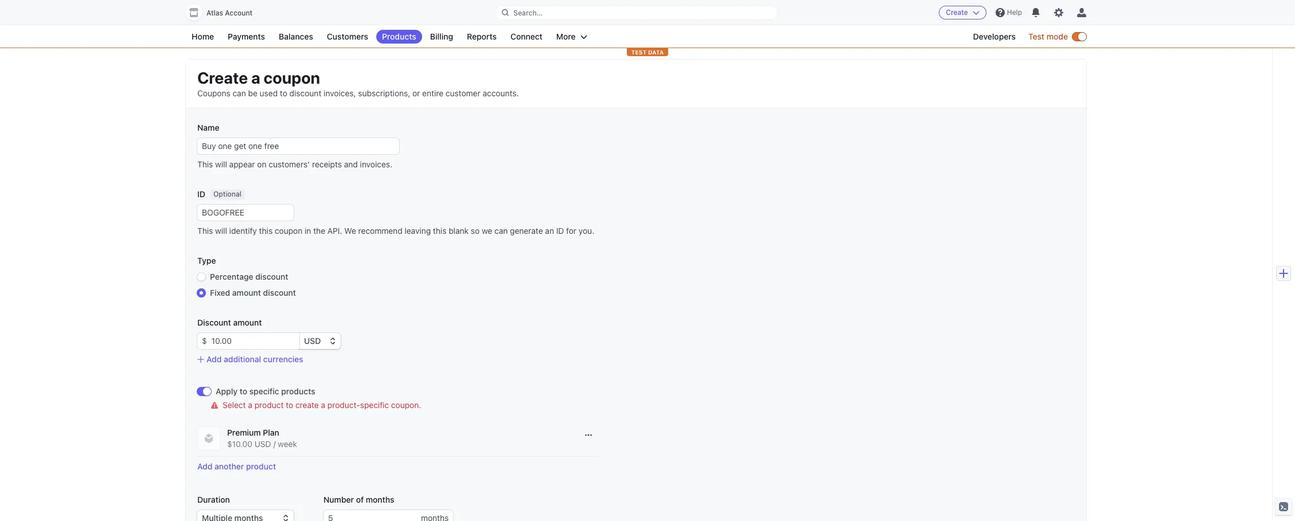 Task type: describe. For each thing, give the bounding box(es) containing it.
notifications image
[[1032, 8, 1041, 17]]

percentage discount
[[210, 272, 288, 282]]

add another product button
[[197, 462, 276, 472]]

1 this from the left
[[259, 226, 273, 236]]

customers'
[[269, 160, 310, 169]]

duration
[[197, 495, 230, 505]]

for
[[566, 226, 577, 236]]

coupon inside create a coupon coupons can be used to discount invoices, subscriptions, or entire customer accounts.
[[264, 68, 320, 87]]

developers
[[973, 32, 1016, 41]]

test data
[[632, 49, 664, 56]]

search…
[[514, 8, 543, 17]]

select a product to create a product-specific coupon. alert
[[211, 400, 599, 411]]

api.
[[328, 226, 342, 236]]

create
[[296, 401, 319, 410]]

recommend
[[358, 226, 403, 236]]

will for identify
[[215, 226, 227, 236]]

we
[[344, 226, 356, 236]]

Search… text field
[[495, 5, 777, 20]]

discount amount
[[197, 318, 262, 328]]

developers link
[[968, 30, 1022, 44]]

create a coupon coupons can be used to discount invoices, subscriptions, or entire customer accounts.
[[197, 68, 519, 98]]

billing
[[430, 32, 453, 41]]

in
[[305, 226, 311, 236]]

specific inside the select a product to create a product-specific coupon. alert
[[360, 401, 389, 410]]

used
[[260, 88, 278, 98]]

be
[[248, 88, 258, 98]]

additional
[[224, 355, 261, 364]]

help
[[1008, 8, 1022, 17]]

will for appear
[[215, 160, 227, 169]]

reports
[[467, 32, 497, 41]]

products link
[[376, 30, 422, 44]]

discount
[[197, 318, 231, 328]]

amount for discount
[[233, 318, 262, 328]]

an
[[545, 226, 554, 236]]

more
[[557, 32, 576, 41]]

add for add another product
[[197, 462, 213, 472]]

balances link
[[273, 30, 319, 44]]

fixed amount discount
[[210, 288, 296, 298]]

billing link
[[424, 30, 459, 44]]

more button
[[551, 30, 593, 44]]

add additional currencies button
[[197, 354, 303, 366]]

test
[[1029, 32, 1045, 41]]

currencies
[[263, 355, 303, 364]]

create for create
[[946, 8, 968, 17]]

on
[[257, 160, 267, 169]]

months
[[366, 495, 395, 505]]

select a product to create a product-specific coupon.
[[223, 401, 421, 410]]

invoices,
[[324, 88, 356, 98]]

optional
[[213, 190, 242, 199]]

of
[[356, 495, 364, 505]]

number of months
[[324, 495, 395, 505]]

1 vertical spatial discount
[[255, 272, 288, 282]]

another
[[215, 462, 244, 472]]

home
[[192, 32, 214, 41]]

connect link
[[505, 30, 548, 44]]

ID text field
[[197, 205, 294, 221]]

reports link
[[461, 30, 503, 44]]

atlas
[[207, 9, 223, 17]]

0 vertical spatial id
[[197, 189, 205, 199]]

accounts.
[[483, 88, 519, 98]]

customer
[[446, 88, 481, 98]]

apply
[[216, 387, 238, 396]]

type
[[197, 256, 216, 266]]

$10.00
[[227, 440, 252, 449]]

premium
[[227, 428, 261, 438]]

a right create
[[321, 401, 325, 410]]

select
[[223, 401, 246, 410]]

and
[[344, 160, 358, 169]]

svg image
[[585, 432, 592, 439]]

product for a
[[255, 401, 284, 410]]

data
[[648, 49, 664, 56]]

this will appear on customers' receipts and invoices.
[[197, 160, 392, 169]]

home link
[[186, 30, 220, 44]]

products
[[382, 32, 416, 41]]

percentage
[[210, 272, 253, 282]]

week
[[278, 440, 297, 449]]

add additional currencies
[[207, 355, 303, 364]]

test
[[632, 49, 647, 56]]

usd inside the premium plan $10.00 usd / week
[[255, 440, 271, 449]]

plan
[[263, 428, 279, 438]]



Task type: locate. For each thing, give the bounding box(es) containing it.
2 vertical spatial to
[[286, 401, 293, 410]]

0 vertical spatial to
[[280, 88, 287, 98]]

this down name
[[197, 160, 213, 169]]

1 horizontal spatial specific
[[360, 401, 389, 410]]

discount left invoices,
[[290, 88, 322, 98]]

this left blank
[[433, 226, 447, 236]]

0 vertical spatial add
[[207, 355, 222, 364]]

atlas account
[[207, 9, 253, 17]]

0 vertical spatial can
[[233, 88, 246, 98]]

to right used
[[280, 88, 287, 98]]

create up coupons
[[197, 68, 248, 87]]

product-
[[328, 401, 360, 410]]

create button
[[939, 6, 987, 20]]

to up select
[[240, 387, 247, 396]]

this for this will appear on customers' receipts and invoices.
[[197, 160, 213, 169]]

0 vertical spatial usd
[[304, 336, 321, 346]]

atlas account button
[[186, 5, 264, 21]]

0 vertical spatial discount
[[290, 88, 322, 98]]

or
[[413, 88, 420, 98]]

0 vertical spatial this
[[197, 160, 213, 169]]

2 will from the top
[[215, 226, 227, 236]]

usd
[[304, 336, 321, 346], [255, 440, 271, 449]]

1 horizontal spatial usd
[[304, 336, 321, 346]]

this for this will identify this coupon in the api. we recommend leaving this blank so we can generate an id for you.
[[197, 226, 213, 236]]

0 horizontal spatial create
[[197, 68, 248, 87]]

add another product
[[197, 462, 276, 472]]

blank
[[449, 226, 469, 236]]

1 vertical spatial can
[[495, 226, 508, 236]]

id left optional on the left top
[[197, 189, 205, 199]]

1 horizontal spatial id
[[556, 226, 564, 236]]

identify
[[229, 226, 257, 236]]

product for another
[[246, 462, 276, 472]]

Name text field
[[197, 138, 399, 154]]

will left identify
[[215, 226, 227, 236]]

1 vertical spatial id
[[556, 226, 564, 236]]

mode
[[1047, 32, 1068, 41]]

create for create a coupon coupons can be used to discount invoices, subscriptions, or entire customer accounts.
[[197, 68, 248, 87]]

invoices.
[[360, 160, 392, 169]]

create inside button
[[946, 8, 968, 17]]

the
[[313, 226, 325, 236]]

coupon up used
[[264, 68, 320, 87]]

you.
[[579, 226, 595, 236]]

amount for fixed
[[232, 288, 261, 298]]

we
[[482, 226, 492, 236]]

0.00 text field
[[207, 333, 300, 349]]

discount down percentage discount
[[263, 288, 296, 298]]

can inside create a coupon coupons can be used to discount invoices, subscriptions, or entire customer accounts.
[[233, 88, 246, 98]]

generate
[[510, 226, 543, 236]]

Search… search field
[[495, 5, 777, 20]]

create inside create a coupon coupons can be used to discount invoices, subscriptions, or entire customer accounts.
[[197, 68, 248, 87]]

2 vertical spatial discount
[[263, 288, 296, 298]]

0 vertical spatial amount
[[232, 288, 261, 298]]

products
[[281, 387, 315, 396]]

this
[[197, 160, 213, 169], [197, 226, 213, 236]]

connect
[[511, 32, 543, 41]]

1 vertical spatial product
[[246, 462, 276, 472]]

1 this from the top
[[197, 160, 213, 169]]

subscriptions,
[[358, 88, 410, 98]]

apply to specific products
[[216, 387, 315, 396]]

a for select
[[248, 401, 252, 410]]

to inside create a coupon coupons can be used to discount invoices, subscriptions, or entire customer accounts.
[[280, 88, 287, 98]]

coupons
[[197, 88, 231, 98]]

discount inside create a coupon coupons can be used to discount invoices, subscriptions, or entire customer accounts.
[[290, 88, 322, 98]]

1 will from the top
[[215, 160, 227, 169]]

0 horizontal spatial this
[[259, 226, 273, 236]]

0 horizontal spatial can
[[233, 88, 246, 98]]

product down /
[[246, 462, 276, 472]]

product down apply to specific products
[[255, 401, 284, 410]]

a right select
[[248, 401, 252, 410]]

appear
[[229, 160, 255, 169]]

usd left /
[[255, 440, 271, 449]]

account
[[225, 9, 253, 17]]

entire
[[422, 88, 444, 98]]

add inside button
[[207, 355, 222, 364]]

0 vertical spatial create
[[946, 8, 968, 17]]

2 this from the top
[[197, 226, 213, 236]]

0 horizontal spatial id
[[197, 189, 205, 199]]

add
[[207, 355, 222, 364], [197, 462, 213, 472]]

discount up fixed amount discount
[[255, 272, 288, 282]]

help button
[[991, 3, 1027, 22]]

this up the type
[[197, 226, 213, 236]]

this will identify this coupon in the api. we recommend leaving this blank so we can generate an id for you.
[[197, 226, 595, 236]]

add left 'another'
[[197, 462, 213, 472]]

number
[[324, 495, 354, 505]]

test mode
[[1029, 32, 1068, 41]]

will
[[215, 160, 227, 169], [215, 226, 227, 236]]

discount
[[290, 88, 322, 98], [255, 272, 288, 282], [263, 288, 296, 298]]

a
[[251, 68, 260, 87], [248, 401, 252, 410], [321, 401, 325, 410]]

1 horizontal spatial this
[[433, 226, 447, 236]]

0 vertical spatial specific
[[249, 387, 279, 396]]

1 vertical spatial usd
[[255, 440, 271, 449]]

1 vertical spatial create
[[197, 68, 248, 87]]

$
[[202, 336, 207, 346]]

1 vertical spatial will
[[215, 226, 227, 236]]

1 horizontal spatial create
[[946, 8, 968, 17]]

usd up products
[[304, 336, 321, 346]]

1 vertical spatial add
[[197, 462, 213, 472]]

0 horizontal spatial specific
[[249, 387, 279, 396]]

1 vertical spatial to
[[240, 387, 247, 396]]

to down products
[[286, 401, 293, 410]]

0 vertical spatial will
[[215, 160, 227, 169]]

1 vertical spatial coupon
[[275, 226, 303, 236]]

payments
[[228, 32, 265, 41]]

product inside alert
[[255, 401, 284, 410]]

2 this from the left
[[433, 226, 447, 236]]

this
[[259, 226, 273, 236], [433, 226, 447, 236]]

0 vertical spatial product
[[255, 401, 284, 410]]

a up be on the top left of page
[[251, 68, 260, 87]]

coupon left in
[[275, 226, 303, 236]]

add down $ on the bottom
[[207, 355, 222, 364]]

leaving
[[405, 226, 431, 236]]

this right identify
[[259, 226, 273, 236]]

fixed
[[210, 288, 230, 298]]

customers
[[327, 32, 368, 41]]

0 vertical spatial coupon
[[264, 68, 320, 87]]

coupon.
[[391, 401, 421, 410]]

add for add additional currencies
[[207, 355, 222, 364]]

/
[[273, 440, 276, 449]]

id right an
[[556, 226, 564, 236]]

None text field
[[324, 511, 421, 522]]

specific
[[249, 387, 279, 396], [360, 401, 389, 410]]

specific left coupon.
[[360, 401, 389, 410]]

amount up 0.00 text box
[[233, 318, 262, 328]]

can left be on the top left of page
[[233, 88, 246, 98]]

1 vertical spatial specific
[[360, 401, 389, 410]]

to inside alert
[[286, 401, 293, 410]]

specific down the add additional currencies
[[249, 387, 279, 396]]

$ button
[[197, 333, 207, 349]]

can right we
[[495, 226, 508, 236]]

a for create
[[251, 68, 260, 87]]

1 horizontal spatial can
[[495, 226, 508, 236]]

payments link
[[222, 30, 271, 44]]

1 vertical spatial this
[[197, 226, 213, 236]]

1 vertical spatial amount
[[233, 318, 262, 328]]

name
[[197, 123, 219, 133]]

a inside create a coupon coupons can be used to discount invoices, subscriptions, or entire customer accounts.
[[251, 68, 260, 87]]

premium plan $10.00 usd / week
[[227, 428, 297, 449]]

amount down percentage discount
[[232, 288, 261, 298]]

balances
[[279, 32, 313, 41]]

so
[[471, 226, 480, 236]]

product
[[255, 401, 284, 410], [246, 462, 276, 472]]

receipts
[[312, 160, 342, 169]]

amount
[[232, 288, 261, 298], [233, 318, 262, 328]]

customers link
[[321, 30, 374, 44]]

usd inside popup button
[[304, 336, 321, 346]]

0 horizontal spatial usd
[[255, 440, 271, 449]]

create up developers link
[[946, 8, 968, 17]]

usd button
[[300, 333, 341, 349]]

id
[[197, 189, 205, 199], [556, 226, 564, 236]]

will left appear
[[215, 160, 227, 169]]

to
[[280, 88, 287, 98], [240, 387, 247, 396], [286, 401, 293, 410]]



Task type: vqa. For each thing, say whether or not it's contained in the screenshot.
Help dropdown button
yes



